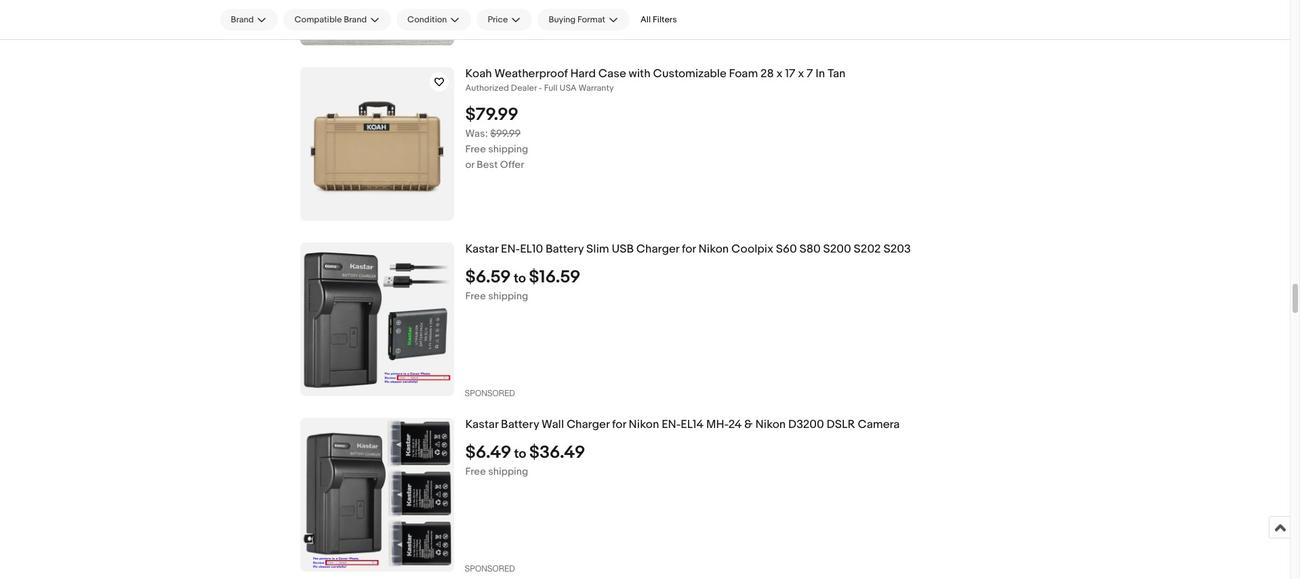 Task type: locate. For each thing, give the bounding box(es) containing it.
compatible brand button
[[284, 9, 391, 31]]

shipping inside $6.59 to $16.59 free shipping
[[488, 290, 528, 303]]

shipping
[[488, 143, 528, 156], [488, 290, 528, 303], [488, 466, 528, 478]]

charger right the wall
[[567, 418, 610, 432]]

$16.59
[[529, 267, 581, 288]]

sponsored for $6.49
[[465, 565, 515, 574]]

Authorized Dealer - Full USA Warranty text field
[[465, 83, 1139, 94]]

$36.49
[[529, 442, 585, 464]]

kastar up $6.59
[[465, 243, 498, 256]]

en-
[[501, 243, 520, 256], [662, 418, 681, 432]]

3 free from the top
[[465, 466, 486, 478]]

kastar en-el10 battery slim usb charger for nikon coolpix s60 s80 s200 s202 s203 link
[[465, 243, 1139, 257]]

all filters button
[[635, 9, 682, 31]]

free down $6.49
[[465, 466, 486, 478]]

1 kastar from the top
[[465, 243, 498, 256]]

free inside $6.49 to $36.49 free shipping
[[465, 466, 486, 478]]

price
[[488, 14, 508, 25]]

for right the wall
[[612, 418, 626, 432]]

1 shipping from the top
[[488, 143, 528, 156]]

nikon left 'el14'
[[629, 418, 659, 432]]

$79.99
[[465, 104, 519, 125]]

0 vertical spatial kastar
[[465, 243, 498, 256]]

sponsored
[[465, 389, 515, 399], [465, 565, 515, 574]]

free down was:
[[465, 143, 486, 156]]

1 vertical spatial for
[[612, 418, 626, 432]]

free for $6.59
[[465, 290, 486, 303]]

2 sponsored from the top
[[465, 565, 515, 574]]

charger right usb
[[636, 243, 679, 256]]

1 vertical spatial sponsored
[[465, 565, 515, 574]]

kastar up $6.49
[[465, 418, 498, 432]]

2 shipping from the top
[[488, 290, 528, 303]]

0 vertical spatial to
[[514, 271, 526, 287]]

0 vertical spatial en-
[[501, 243, 520, 256]]

1 sponsored from the top
[[465, 389, 515, 399]]

x left 17
[[777, 67, 783, 81]]

battery inside kastar en-el10 battery slim usb charger for nikon coolpix s60 s80 s200 s202 s203 link
[[546, 243, 584, 256]]

1 x from the left
[[777, 67, 783, 81]]

2 kastar from the top
[[465, 418, 498, 432]]

in
[[816, 67, 825, 81]]

0 vertical spatial sponsored
[[465, 389, 515, 399]]

brand
[[231, 14, 254, 25], [344, 14, 367, 25]]

2 free from the top
[[465, 290, 486, 303]]

s203
[[884, 243, 911, 256]]

nikon left coolpix
[[698, 243, 729, 256]]

1 free from the top
[[465, 143, 486, 156]]

$6.59
[[465, 267, 511, 288]]

charger
[[636, 243, 679, 256], [567, 418, 610, 432]]

nikon right &
[[755, 418, 786, 432]]

0 horizontal spatial x
[[777, 67, 783, 81]]

mh-
[[706, 418, 729, 432]]

format
[[578, 14, 605, 25]]

for left coolpix
[[682, 243, 696, 256]]

1 horizontal spatial brand
[[344, 14, 367, 25]]

kastar battery wall charger for nikon en-el14 mh-24 & nikon d3200 dslr camera
[[465, 418, 900, 432]]

koah
[[465, 67, 492, 81]]

x left 7
[[798, 67, 804, 81]]

kastar
[[465, 243, 498, 256], [465, 418, 498, 432]]

shipping down $99.99
[[488, 143, 528, 156]]

0 vertical spatial free
[[465, 143, 486, 156]]

2 brand from the left
[[344, 14, 367, 25]]

1 vertical spatial free
[[465, 290, 486, 303]]

free
[[465, 143, 486, 156], [465, 290, 486, 303], [465, 466, 486, 478]]

authorized
[[465, 83, 509, 93]]

to
[[514, 271, 526, 287], [514, 447, 526, 462]]

shipping inside $6.49 to $36.49 free shipping
[[488, 466, 528, 478]]

0 vertical spatial battery
[[546, 243, 584, 256]]

0 horizontal spatial en-
[[501, 243, 520, 256]]

nikon
[[698, 243, 729, 256], [629, 418, 659, 432], [755, 418, 786, 432]]

-
[[539, 83, 542, 93]]

shipping for $6.59
[[488, 290, 528, 303]]

battery
[[546, 243, 584, 256], [501, 418, 539, 432]]

coolpix
[[731, 243, 773, 256]]

1 horizontal spatial battery
[[546, 243, 584, 256]]

free for $79.99
[[465, 143, 486, 156]]

1 horizontal spatial charger
[[636, 243, 679, 256]]

free for $6.49
[[465, 466, 486, 478]]

brand button
[[220, 9, 278, 31]]

0 vertical spatial shipping
[[488, 143, 528, 156]]

3 shipping from the top
[[488, 466, 528, 478]]

2 to from the top
[[514, 447, 526, 462]]

free down $6.59
[[465, 290, 486, 303]]

2 x from the left
[[798, 67, 804, 81]]

shipping down $6.49
[[488, 466, 528, 478]]

1 brand from the left
[[231, 14, 254, 25]]

free inside $6.59 to $16.59 free shipping
[[465, 290, 486, 303]]

wall
[[542, 418, 564, 432]]

en- up $6.59
[[501, 243, 520, 256]]

best
[[477, 158, 498, 171]]

shipping for $79.99
[[488, 143, 528, 156]]

1 horizontal spatial x
[[798, 67, 804, 81]]

0 horizontal spatial battery
[[501, 418, 539, 432]]

$6.49 to $36.49 free shipping
[[465, 442, 585, 478]]

s60
[[776, 243, 797, 256]]

compatible
[[294, 14, 342, 25]]

0 horizontal spatial charger
[[567, 418, 610, 432]]

dslr
[[827, 418, 855, 432]]

0 vertical spatial charger
[[636, 243, 679, 256]]

battery left the wall
[[501, 418, 539, 432]]

to inside $6.59 to $16.59 free shipping
[[514, 271, 526, 287]]

koah weatherproof hard case with customizable foam 28 x 17 x 7 in tan link
[[465, 67, 1139, 81]]

$6.49
[[465, 442, 511, 464]]

price button
[[477, 9, 532, 31]]

kastar for $6.49
[[465, 418, 498, 432]]

for
[[682, 243, 696, 256], [612, 418, 626, 432]]

1 horizontal spatial en-
[[662, 418, 681, 432]]

camera
[[858, 418, 900, 432]]

to right $6.49
[[514, 447, 526, 462]]

1 vertical spatial to
[[514, 447, 526, 462]]

2 vertical spatial free
[[465, 466, 486, 478]]

to down el10
[[514, 271, 526, 287]]

buying format button
[[538, 9, 630, 31]]

battery up $16.59
[[546, 243, 584, 256]]

free inside "$79.99 was: $99.99 free shipping or best offer"
[[465, 143, 486, 156]]

1 vertical spatial shipping
[[488, 290, 528, 303]]

x
[[777, 67, 783, 81], [798, 67, 804, 81]]

2 horizontal spatial nikon
[[755, 418, 786, 432]]

to inside $6.49 to $36.49 free shipping
[[514, 447, 526, 462]]

1 to from the top
[[514, 271, 526, 287]]

2 vertical spatial shipping
[[488, 466, 528, 478]]

battery inside "kastar battery wall charger for nikon en-el14 mh-24 & nikon d3200 dslr camera" link
[[501, 418, 539, 432]]

en- left mh-
[[662, 418, 681, 432]]

1 vertical spatial battery
[[501, 418, 539, 432]]

24
[[728, 418, 742, 432]]

case
[[598, 67, 626, 81]]

0 vertical spatial for
[[682, 243, 696, 256]]

shipping down $6.59
[[488, 290, 528, 303]]

1 vertical spatial kastar
[[465, 418, 498, 432]]

shipping inside "$79.99 was: $99.99 free shipping or best offer"
[[488, 143, 528, 156]]

compatible brand
[[294, 14, 367, 25]]

0 horizontal spatial brand
[[231, 14, 254, 25]]



Task type: describe. For each thing, give the bounding box(es) containing it.
condition button
[[397, 9, 471, 31]]

customizable
[[653, 67, 726, 81]]

28
[[761, 67, 774, 81]]

kastar en-el10 battery slim usb charger for nikon coolpix s60 s80 s200 s202 s203
[[465, 243, 911, 256]]

dealer
[[511, 83, 537, 93]]

to for $6.59
[[514, 271, 526, 287]]

$99.99
[[490, 127, 521, 140]]

buying format
[[549, 14, 605, 25]]

s200
[[823, 243, 851, 256]]

1 horizontal spatial for
[[682, 243, 696, 256]]

brand inside "brand" dropdown button
[[231, 14, 254, 25]]

7
[[807, 67, 813, 81]]

offer
[[500, 158, 524, 171]]

tan
[[828, 67, 846, 81]]

usb
[[612, 243, 634, 256]]

kastar en-el10 battery slim usb charger for nikon coolpix s60 s80 s200 s202 s203 image
[[300, 243, 454, 397]]

condition
[[407, 14, 447, 25]]

to for $6.49
[[514, 447, 526, 462]]

0 horizontal spatial nikon
[[629, 418, 659, 432]]

17
[[785, 67, 795, 81]]

filters
[[653, 14, 677, 25]]

0 horizontal spatial for
[[612, 418, 626, 432]]

slim
[[586, 243, 609, 256]]

weatherproof
[[494, 67, 568, 81]]

usa
[[560, 83, 577, 93]]

all filters
[[641, 14, 677, 25]]

koah weatherproof hard case with customizable foam 28 x 17 x 7 in tan image
[[300, 67, 454, 221]]

&
[[744, 418, 753, 432]]

all
[[641, 14, 651, 25]]

$6.59 to $16.59 free shipping
[[465, 267, 581, 303]]

d3200
[[788, 418, 824, 432]]

hard
[[570, 67, 596, 81]]

original nikon en-el14a battery for d3100 d3200 d3300 d3400 d5100 d5200 d5300 p7 image
[[300, 0, 454, 45]]

sponsored for $6.59
[[465, 389, 515, 399]]

1 horizontal spatial nikon
[[698, 243, 729, 256]]

1 vertical spatial en-
[[662, 418, 681, 432]]

foam
[[729, 67, 758, 81]]

warranty
[[579, 83, 614, 93]]

kastar for $6.59
[[465, 243, 498, 256]]

1 vertical spatial charger
[[567, 418, 610, 432]]

kastar battery wall charger for nikon en-el14 mh-24 & nikon d3200 dslr camera link
[[465, 418, 1139, 432]]

$79.99 was: $99.99 free shipping or best offer
[[465, 104, 528, 171]]

koah weatherproof hard case with customizable foam 28 x 17 x 7 in tan authorized dealer - full usa warranty
[[465, 67, 846, 93]]

el10
[[520, 243, 543, 256]]

with
[[629, 67, 650, 81]]

s202
[[854, 243, 881, 256]]

buying
[[549, 14, 576, 25]]

full
[[544, 83, 558, 93]]

kastar battery wall charger for nikon en-el14 mh-24 & nikon d3200 dslr camera image
[[300, 418, 454, 572]]

was:
[[465, 127, 488, 140]]

s80
[[800, 243, 821, 256]]

shipping for $6.49
[[488, 466, 528, 478]]

brand inside compatible brand dropdown button
[[344, 14, 367, 25]]

el14
[[681, 418, 704, 432]]

or
[[465, 158, 474, 171]]



Task type: vqa. For each thing, say whether or not it's contained in the screenshot.
second 'to' from the top of the page
yes



